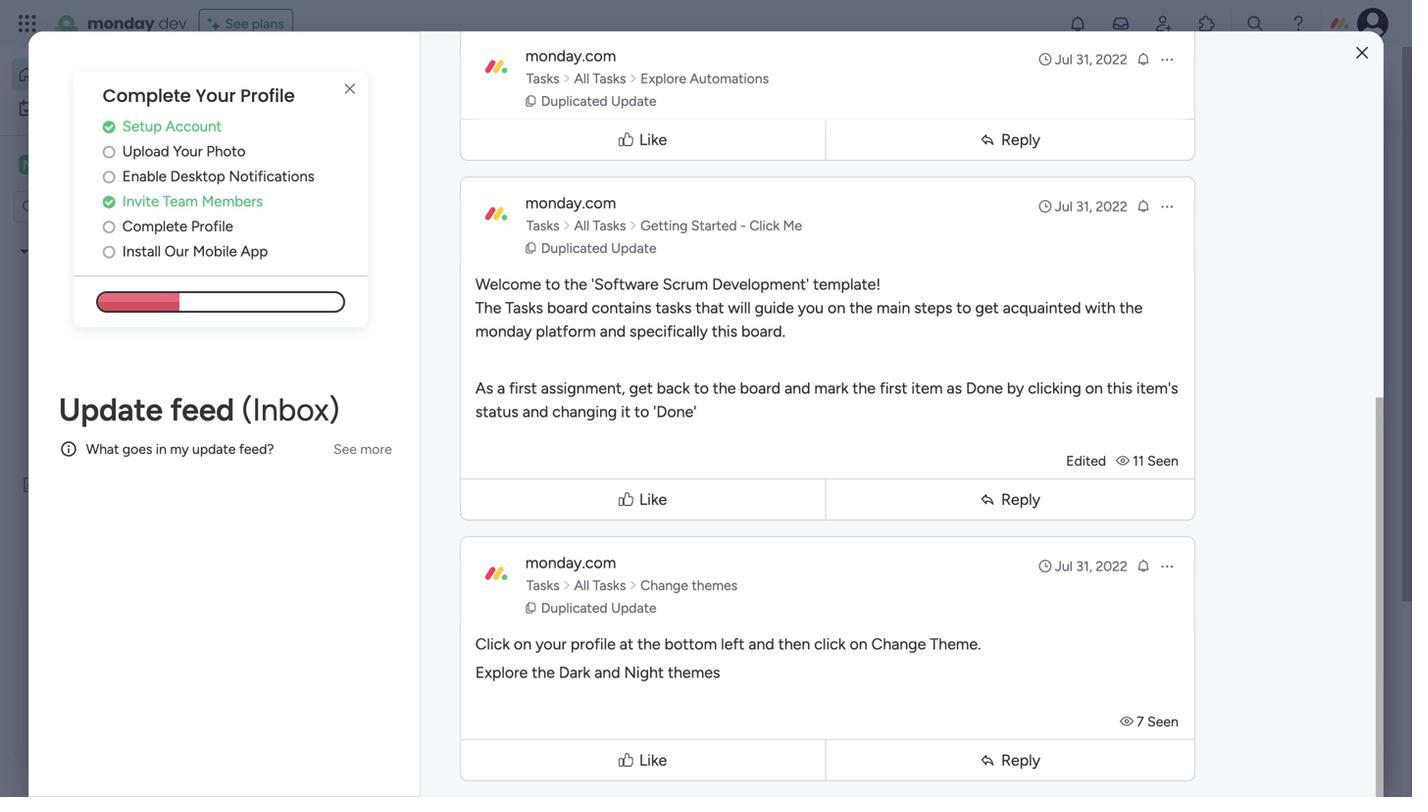 Task type: locate. For each thing, give the bounding box(es) containing it.
option
[[0, 234, 250, 238]]

1 vertical spatial duplicated update
[[541, 240, 657, 256]]

started inside list box
[[118, 443, 164, 460]]

boost your workflow in minutes with ready-made templates
[[1100, 577, 1356, 619]]

circle o image for enable
[[103, 169, 115, 184]]

a
[[497, 379, 505, 398]]

tasks link down existing
[[524, 69, 563, 88]]

and inside good morning, maria! quickly access your recent boards, inbox and workspaces
[[573, 74, 599, 93]]

install our mobile app down the complete profile
[[122, 243, 268, 260]]

all tasks
[[574, 70, 626, 87], [574, 217, 626, 234], [574, 577, 626, 594]]

status
[[475, 403, 519, 421]]

jul 31, 2022
[[1055, 51, 1128, 68], [1055, 198, 1128, 215], [1055, 558, 1128, 575]]

what goes in my update feed?
[[86, 441, 274, 457]]

2 options image from the top
[[1159, 559, 1175, 574]]

-
[[741, 217, 746, 234]]

circle o image
[[103, 144, 115, 159], [1118, 209, 1131, 224], [103, 220, 115, 234], [103, 245, 115, 259]]

2 vertical spatial all
[[574, 577, 590, 594]]

like down "night"
[[639, 751, 667, 770]]

desktop inside enable desktop notifications invite team members complete profile
[[1186, 232, 1241, 250]]

queue
[[395, 359, 443, 378], [102, 377, 143, 393]]

2 all from the top
[[574, 217, 590, 234]]

0 horizontal spatial started
[[118, 443, 164, 460]]

jul
[[1055, 51, 1073, 68], [1055, 198, 1073, 215], [1055, 558, 1073, 575]]

upload your photo link up enable desktop notifications invite team members complete profile
[[1118, 205, 1383, 227]]

update for change themes
[[611, 600, 657, 616]]

circle o image for install
[[1118, 309, 1131, 324]]

reminder image
[[1136, 51, 1151, 67], [1136, 198, 1151, 214]]

3 jul 31, 2022 from the top
[[1055, 558, 1128, 575]]

my work option
[[12, 92, 211, 124]]

add to favorites image
[[624, 599, 644, 618]]

2022 up boost
[[1096, 558, 1128, 575]]

seen
[[1148, 453, 1179, 469], [1148, 714, 1179, 730]]

with right "acquainted"
[[1085, 299, 1116, 317]]

as
[[947, 379, 962, 398]]

0 vertical spatial slider arrow image
[[563, 216, 571, 235]]

item's
[[1137, 379, 1179, 398]]

0 horizontal spatial notifications
[[229, 168, 315, 185]]

explore inside "link"
[[641, 70, 687, 87]]

to right steps
[[957, 299, 972, 317]]

and right "status"
[[523, 403, 549, 421]]

1 options image from the top
[[1159, 51, 1175, 67]]

>
[[431, 391, 439, 408], [501, 391, 510, 408], [794, 391, 803, 408], [865, 391, 873, 408], [431, 632, 439, 648], [794, 632, 803, 648], [865, 632, 873, 648]]

install up item's
[[1138, 307, 1176, 325]]

like
[[639, 130, 667, 149], [639, 490, 667, 509], [639, 751, 667, 770]]

check circle image for setup account 'link' related to bottom complete profile link
[[1118, 184, 1131, 199]]

monday.com down existing
[[526, 47, 616, 65]]

seen for 11 seen
[[1148, 453, 1179, 469]]

2 all tasks link from the top
[[571, 216, 629, 235]]

1 vertical spatial setup account link
[[1118, 180, 1383, 202]]

the
[[475, 299, 501, 317]]

0 vertical spatial monday.com
[[526, 47, 616, 65]]

all tasks link for click on your profile at the bottom left and then click on change theme.
[[571, 576, 629, 595]]

1 horizontal spatial notifications
[[1244, 232, 1330, 250]]

1 vertical spatial duplicated
[[541, 240, 608, 256]]

0 vertical spatial like button
[[465, 110, 821, 169]]

0 vertical spatial app
[[241, 243, 268, 260]]

2 duplicated from the top
[[541, 240, 608, 256]]

1 vertical spatial feed
[[394, 740, 431, 761]]

1 2022 from the top
[[1096, 51, 1128, 68]]

tasks link up dark
[[524, 576, 563, 595]]

getting up scrum
[[641, 217, 688, 234]]

photo up enable desktop notifications invite team members complete profile
[[1222, 207, 1261, 225]]

1 vertical spatial board
[[547, 299, 588, 317]]

profile
[[240, 83, 295, 108], [1241, 150, 1293, 171], [191, 218, 233, 235], [1207, 282, 1249, 300]]

check circle image for the top complete profile link's setup account 'link'
[[103, 119, 115, 134]]

team inside list box
[[99, 243, 130, 260]]

click right -
[[750, 217, 780, 234]]

0 vertical spatial reply
[[1001, 130, 1041, 149]]

monday inside welcome to the 'software scrum development' template! the tasks board contains tasks that will guide you on the main steps to get acquainted with the monday platform and specifically this board.
[[475, 322, 532, 341]]

upload your photo up enable desktop notifications
[[122, 143, 246, 160]]

1 jul 31, 2022 link from the top
[[1038, 50, 1128, 69]]

and inside the check the existing automation recipes that were set on this board and the variety of recipes that exist.
[[941, 19, 967, 38]]

31, for click on your profile at the bottom left and then click on change theme.
[[1076, 558, 1093, 575]]

spec
[[415, 600, 449, 618]]

options image
[[1159, 51, 1175, 67], [1159, 559, 1175, 574]]

templates inside button
[[1229, 644, 1299, 662]]

0 vertical spatial getting
[[641, 217, 688, 234]]

0 horizontal spatial members
[[202, 193, 263, 210]]

2 all tasks from the top
[[574, 217, 626, 234]]

enable inside enable desktop notifications invite team members complete profile
[[1138, 232, 1182, 250]]

like down 'done'
[[639, 490, 667, 509]]

2 like from the top
[[639, 490, 667, 509]]

1 vertical spatial enable desktop notifications link
[[1138, 230, 1383, 252]]

see inside see plans button
[[225, 15, 249, 32]]

getting started element
[[1089, 744, 1383, 797]]

slider arrow image
[[563, 69, 571, 88], [629, 69, 638, 88], [629, 216, 638, 235], [629, 576, 638, 595]]

options image for themes
[[1159, 559, 1175, 574]]

1 duplicated update from the top
[[541, 93, 657, 109]]

quickly
[[280, 74, 333, 93]]

31, down notifications icon
[[1076, 51, 1093, 68]]

install our mobile app link for the top complete profile link
[[103, 241, 368, 263]]

reply button
[[830, 124, 1191, 156], [830, 484, 1191, 516], [830, 744, 1191, 777]]

good
[[280, 54, 314, 71]]

in left the minutes
[[1249, 577, 1261, 596]]

0 vertical spatial setup
[[122, 117, 162, 135]]

monday down feature
[[352, 632, 402, 648]]

2 vertical spatial tasks link
[[524, 576, 563, 595]]

this left item's
[[1107, 379, 1133, 398]]

my right workspace image at left top
[[45, 155, 67, 174]]

0 vertical spatial check circle image
[[103, 119, 115, 134]]

change up the add to favorites image
[[641, 577, 688, 594]]

your
[[389, 74, 420, 93], [1145, 577, 1177, 596], [536, 635, 567, 654]]

explore down made
[[1173, 644, 1225, 662]]

2 vertical spatial duplicated update
[[541, 600, 657, 616]]

then
[[778, 635, 810, 654]]

bugs inside list box
[[68, 377, 98, 393]]

enable desktop notifications link for the top complete profile link
[[103, 166, 368, 188]]

scrum inside list box
[[58, 243, 95, 260]]

upload up enable desktop notifications invite team members complete profile
[[1138, 207, 1185, 225]]

our down enable desktop notifications invite team members complete profile
[[1180, 307, 1205, 325]]

3 31, from the top
[[1076, 558, 1093, 575]]

2 jul 31, 2022 link from the top
[[1038, 197, 1128, 216]]

1 horizontal spatial recipes
[[1069, 19, 1120, 38]]

duplicated update for click on your profile at the bottom left and then click on change theme.
[[541, 600, 657, 616]]

templates down boost your workflow in minutes with ready-made templates
[[1229, 644, 1299, 662]]

profile inside enable desktop notifications invite team members complete profile
[[1207, 282, 1249, 300]]

upload down my work link
[[122, 143, 169, 160]]

options image for automations
[[1159, 51, 1175, 67]]

feature spec template
[[356, 600, 518, 618]]

my left item
[[877, 391, 896, 408]]

templates
[[1189, 601, 1260, 619], [1229, 644, 1299, 662]]

theme.
[[930, 635, 981, 654]]

invite team members link
[[103, 191, 368, 213], [1138, 255, 1383, 277]]

that left invite members icon
[[1124, 19, 1152, 38]]

options image down invite members icon
[[1159, 51, 1175, 67]]

see left plans
[[225, 15, 249, 32]]

getting for getting started
[[68, 443, 115, 460]]

0 vertical spatial circle o image
[[103, 169, 115, 184]]

tasks up welcome
[[526, 217, 560, 234]]

photo for check circle image related to setup account 'link' related to bottom complete profile link
[[1222, 207, 1261, 225]]

inspired
[[1173, 707, 1230, 726]]

monday left then
[[716, 632, 765, 648]]

1 vertical spatial jul
[[1055, 198, 1073, 215]]

3 all tasks link from the top
[[571, 576, 629, 595]]

0 vertical spatial board
[[897, 19, 938, 38]]

1 horizontal spatial check circle image
[[1118, 184, 1131, 199]]

sprints
[[68, 310, 111, 327]]

0 horizontal spatial check circle image
[[103, 119, 115, 134]]

tasks link
[[524, 69, 563, 88], [524, 216, 563, 235], [524, 576, 563, 595]]

explore inside button
[[1173, 644, 1225, 662]]

get inside welcome to the 'software scrum development' template! the tasks board contains tasks that will guide you on the main steps to get acquainted with the monday platform and specifically this board.
[[975, 299, 999, 317]]

0 horizontal spatial install
[[122, 243, 161, 260]]

monday up home option
[[87, 12, 155, 34]]

0 vertical spatial members
[[202, 193, 263, 210]]

themes down bottom
[[668, 664, 720, 682]]

my inside workspace selection element
[[45, 155, 67, 174]]

first left item
[[880, 379, 908, 398]]

2 tasks link from the top
[[524, 216, 563, 235]]

3 monday.com from the top
[[526, 554, 616, 572]]

photo
[[206, 143, 246, 160], [1222, 207, 1261, 225]]

2 vertical spatial 2022
[[1096, 558, 1128, 575]]

31, left options image
[[1076, 198, 1093, 215]]

0 vertical spatial click
[[750, 217, 780, 234]]

1 all tasks link from the top
[[571, 69, 629, 88]]

3 duplicated from the top
[[541, 600, 608, 616]]

2 vertical spatial board
[[740, 379, 781, 398]]

1 horizontal spatial members
[[1217, 257, 1278, 275]]

upload your photo up enable desktop notifications invite team members complete profile
[[1138, 207, 1261, 225]]

started for getting started
[[118, 443, 164, 460]]

1 recipes from the left
[[694, 19, 745, 38]]

1 duplicated from the top
[[541, 93, 608, 109]]

list box
[[0, 231, 250, 767]]

jul 31, 2022 link for click on your profile at the bottom left and then click on change theme.
[[1038, 557, 1128, 576]]

themes
[[692, 577, 738, 594], [668, 664, 720, 682]]

0 vertical spatial setup account link
[[103, 116, 368, 138]]

3 all tasks from the top
[[574, 577, 626, 594]]

3 jul from the top
[[1055, 558, 1073, 575]]

0 vertical spatial reminder image
[[1136, 51, 1151, 67]]

complete down options image
[[1138, 282, 1203, 300]]

1 vertical spatial slider arrow image
[[563, 576, 571, 595]]

1 reply from the top
[[1001, 130, 1041, 149]]

2 jul from the top
[[1055, 198, 1073, 215]]

1 vertical spatial app
[[1256, 307, 1283, 325]]

home
[[43, 66, 81, 83]]

0 horizontal spatial board
[[547, 299, 588, 317]]

0 horizontal spatial complete your profile
[[103, 83, 295, 108]]

in left my
[[156, 441, 167, 457]]

explore for explore automations
[[641, 70, 687, 87]]

upload for check circle image related to setup account 'link' related to bottom complete profile link
[[1138, 207, 1185, 225]]

2 monday.com from the top
[[526, 194, 616, 212]]

1 vertical spatial change
[[872, 635, 926, 654]]

2 reply button from the top
[[830, 484, 1191, 516]]

enable desktop notifications link
[[103, 166, 368, 188], [1138, 230, 1383, 252]]

my down the feature spec template
[[443, 632, 462, 648]]

my right caret down icon
[[35, 243, 54, 260]]

all for welcome to the 'software scrum development' template!
[[574, 217, 590, 234]]

0 vertical spatial setup account
[[122, 117, 222, 135]]

see
[[225, 15, 249, 32], [334, 441, 357, 457]]

more
[[360, 441, 392, 457]]

check circle image left options image
[[1118, 184, 1131, 199]]

circle o image inside install our mobile app link
[[103, 245, 115, 259]]

1 vertical spatial desktop
[[1186, 232, 1241, 250]]

1 like from the top
[[639, 130, 667, 149]]

monday dev > my team > my scrum team
[[352, 391, 608, 408], [716, 391, 971, 408], [716, 632, 971, 648]]

2 vertical spatial reply button
[[830, 744, 1191, 777]]

2 31, from the top
[[1076, 198, 1093, 215]]

public board image
[[42, 442, 61, 461], [21, 476, 39, 494]]

m
[[23, 156, 34, 173]]

reminder image for explore automations
[[1136, 51, 1151, 67]]

clicking
[[1028, 379, 1082, 398]]

0 vertical spatial jul 31, 2022
[[1055, 51, 1128, 68]]

this down will
[[712, 322, 738, 341]]

themes inside 'click on your profile at the bottom left and then click on change theme. explore the dark and night themes'
[[668, 664, 720, 682]]

circle o image
[[103, 169, 115, 184], [1118, 309, 1131, 324]]

0 vertical spatial invite team members link
[[103, 191, 368, 213]]

update
[[611, 93, 657, 109], [611, 240, 657, 256], [59, 391, 163, 428], [611, 600, 657, 616], [331, 740, 390, 761]]

tasks up dark
[[526, 577, 560, 594]]

1 vertical spatial all
[[574, 217, 590, 234]]

monday.com up "profile"
[[526, 554, 616, 572]]

exist.
[[475, 43, 512, 61]]

recipes
[[694, 19, 745, 38], [1069, 19, 1120, 38]]

1 horizontal spatial with
[[1325, 577, 1356, 596]]

1 horizontal spatial install
[[1138, 307, 1176, 325]]

invite team members
[[122, 193, 263, 210]]

notifications for enable desktop notifications invite team members complete profile
[[1244, 232, 1330, 250]]

scrum right click
[[899, 632, 937, 648]]

members
[[202, 193, 263, 210], [1217, 257, 1278, 275]]

options image
[[1159, 199, 1175, 214]]

my left as
[[443, 391, 462, 408]]

all tasks for click on your profile at the bottom left and then click on change theme.
[[574, 577, 626, 594]]

slider arrow image for getting started - click me
[[629, 216, 638, 235]]

on down template!
[[828, 299, 846, 317]]

invite team members link for enable desktop notifications link associated with the top complete profile link
[[103, 191, 368, 213]]

2 vertical spatial your
[[536, 635, 567, 654]]

0 vertical spatial this
[[867, 19, 893, 38]]

1 vertical spatial all tasks
[[574, 217, 626, 234]]

1 all tasks from the top
[[574, 70, 626, 87]]

1 horizontal spatial upload
[[1138, 207, 1185, 225]]

see inside see more "button"
[[334, 441, 357, 457]]

0 horizontal spatial upload your photo link
[[103, 141, 368, 163]]

on right set on the top of the page
[[846, 19, 863, 38]]

circle o image up check circle icon on the top left of page
[[103, 169, 115, 184]]

reminder image
[[1136, 558, 1151, 574]]

2 reminder image from the top
[[1136, 198, 1151, 214]]

options image right reminder image
[[1159, 559, 1175, 574]]

slider arrow image down the automation
[[629, 69, 638, 88]]

my
[[45, 100, 64, 116], [45, 155, 67, 174], [35, 243, 54, 260], [443, 391, 462, 408], [513, 391, 532, 408], [806, 391, 825, 408], [877, 391, 896, 408], [443, 632, 462, 648], [806, 632, 825, 648], [877, 632, 896, 648]]

duplicated update
[[541, 93, 657, 109], [541, 240, 657, 256], [541, 600, 657, 616]]

1 horizontal spatial getting
[[641, 217, 688, 234]]

feature
[[356, 600, 412, 618]]

this inside welcome to the 'software scrum development' template! the tasks board contains tasks that will guide you on the main steps to get acquainted with the monday platform and specifically this board.
[[712, 322, 738, 341]]

11 seen
[[1133, 453, 1179, 469]]

2 horizontal spatial getting
[[1166, 764, 1215, 780]]

tasks down welcome
[[505, 299, 543, 317]]

get
[[975, 299, 999, 317], [629, 379, 653, 398], [1146, 707, 1170, 726]]

bugs inside "quick search results" list box
[[356, 359, 391, 378]]

2 seen from the top
[[1148, 714, 1179, 730]]

1 vertical spatial like
[[639, 490, 667, 509]]

0 horizontal spatial invite team members link
[[103, 191, 368, 213]]

install our mobile app down enable desktop notifications invite team members complete profile
[[1138, 307, 1283, 325]]

welcome to the 'software scrum development' template! the tasks board contains tasks that will guide you on the main steps to get acquainted with the monday platform and specifically this board.
[[475, 275, 1143, 341]]

slider arrow image
[[563, 216, 571, 235], [563, 576, 571, 595]]

1 vertical spatial public board image
[[21, 476, 39, 494]]

2 vertical spatial jul 31, 2022 link
[[1038, 557, 1128, 576]]

install down the complete profile
[[122, 243, 161, 260]]

1 horizontal spatial setup
[[1138, 182, 1177, 200]]

all tasks link up the add to favorites image
[[571, 576, 629, 595]]

3 like button from the top
[[465, 731, 821, 790]]

2 reply from the top
[[1001, 490, 1041, 509]]

like button for welcome to the 'software scrum development' template!
[[465, 470, 821, 529]]

the right at
[[637, 635, 661, 654]]

v2 seen image
[[1120, 714, 1137, 730]]

0 horizontal spatial enable
[[122, 168, 167, 185]]

0 vertical spatial see
[[225, 15, 249, 32]]

select product image
[[18, 14, 37, 33]]

notifications inside enable desktop notifications invite team members complete profile
[[1244, 232, 1330, 250]]

1 vertical spatial account
[[1181, 182, 1237, 200]]

seen for 7 seen
[[1148, 714, 1179, 730]]

1 vertical spatial click
[[475, 635, 510, 654]]

1 vertical spatial in
[[1249, 577, 1261, 596]]

with right the minutes
[[1325, 577, 1356, 596]]

and down "profile"
[[595, 664, 620, 682]]

update for getting started - click me
[[611, 240, 657, 256]]

lottie animation element
[[643, 47, 1194, 122], [0, 599, 250, 797]]

monday up more
[[352, 391, 402, 408]]

monday.com
[[526, 47, 616, 65], [526, 194, 616, 212], [526, 554, 616, 572]]

3 duplicated update from the top
[[541, 600, 657, 616]]

check circle image
[[103, 119, 115, 134], [1118, 184, 1131, 199]]

2 vertical spatial getting
[[1166, 764, 1215, 780]]

upload your photo link for enable desktop notifications link for bottom complete profile link
[[1118, 205, 1383, 227]]

duplicated update up "profile"
[[541, 600, 657, 616]]

3 reply button from the top
[[830, 744, 1191, 777]]

0 vertical spatial photo
[[206, 143, 246, 160]]

3 jul 31, 2022 link from the top
[[1038, 557, 1128, 576]]

jul 31, 2022 up boost
[[1055, 558, 1128, 575]]

account
[[166, 117, 222, 135], [1181, 182, 1237, 200]]

0 vertical spatial mobile
[[193, 243, 237, 260]]

setup account up enable desktop notifications invite team members complete profile
[[1138, 182, 1237, 200]]

0 vertical spatial templates
[[1189, 601, 1260, 619]]

on right clicking on the top right of page
[[1085, 379, 1103, 398]]

board
[[897, 19, 938, 38], [547, 299, 588, 317], [740, 379, 781, 398]]

explore automations link
[[638, 69, 772, 88]]

explore down the automation
[[641, 70, 687, 87]]

2 vertical spatial 31,
[[1076, 558, 1093, 575]]

slider arrow image for change themes
[[629, 576, 638, 595]]

seen right the 7
[[1148, 714, 1179, 730]]

3 reply from the top
[[1001, 751, 1041, 770]]

invite down options image
[[1138, 257, 1174, 275]]

0 horizontal spatial complete profile link
[[103, 216, 368, 238]]

3 tasks link from the top
[[524, 576, 563, 595]]

0 vertical spatial options image
[[1159, 51, 1175, 67]]

reply button for welcome to the 'software scrum development' template!
[[830, 484, 1191, 516]]

2 2022 from the top
[[1096, 198, 1128, 215]]

dev down spec
[[405, 632, 427, 648]]

template
[[453, 600, 518, 618]]

0 vertical spatial install our mobile app
[[122, 243, 268, 260]]

like button down it
[[465, 470, 821, 529]]

1 horizontal spatial install our mobile app
[[1138, 307, 1283, 325]]

see left more
[[334, 441, 357, 457]]

team inside enable desktop notifications invite team members complete profile
[[1178, 257, 1213, 275]]

explore templates button
[[1100, 633, 1371, 673]]

1 all from the top
[[574, 70, 590, 87]]

board up platform
[[547, 299, 588, 317]]

this right set on the top of the page
[[867, 19, 893, 38]]

account right options image
[[1181, 182, 1237, 200]]

setup
[[122, 117, 162, 135], [1138, 182, 1177, 200]]

0 horizontal spatial desktop
[[170, 168, 225, 185]]

enable desktop notifications invite team members complete profile
[[1138, 232, 1330, 300]]

notifications for enable desktop notifications
[[229, 168, 315, 185]]

board down board.
[[740, 379, 781, 398]]

setup account link for the top complete profile link
[[103, 116, 368, 138]]

that left 'were'
[[749, 19, 778, 38]]

board.
[[741, 322, 786, 341]]

1 horizontal spatial upload your photo link
[[1118, 205, 1383, 227]]

feed?
[[239, 441, 274, 457]]

2 like button from the top
[[465, 470, 821, 529]]

0 horizontal spatial setup
[[122, 117, 162, 135]]

existing
[[551, 19, 606, 38]]

1 31, from the top
[[1076, 51, 1093, 68]]

bugs up more
[[356, 359, 391, 378]]

(inbox)
[[242, 391, 340, 428], [435, 740, 494, 761]]

all tasks link right inbox
[[571, 69, 629, 88]]

mobile
[[193, 243, 237, 260], [1208, 307, 1252, 325]]

1 slider arrow image from the top
[[563, 216, 571, 235]]

invite team members link for enable desktop notifications link for bottom complete profile link
[[1138, 255, 1383, 277]]

1 vertical spatial 2022
[[1096, 198, 1128, 215]]

home link
[[12, 59, 211, 90]]

1 vertical spatial monday dev > my team > my scrum team link
[[682, 439, 1026, 660]]

were
[[781, 19, 816, 38]]

monday.com up 'software
[[526, 194, 616, 212]]

3 like from the top
[[639, 751, 667, 770]]

as a first assignment, get back to the board and mark the first item as done by clicking on this item's status and changing it to 'done'
[[475, 379, 1179, 421]]

1 reminder image from the top
[[1136, 51, 1151, 67]]

0 vertical spatial themes
[[692, 577, 738, 594]]

check circle image
[[103, 194, 115, 209]]

my inside option
[[45, 100, 64, 116]]

all tasks link
[[571, 69, 629, 88], [571, 216, 629, 235], [571, 576, 629, 595]]

edited
[[1066, 453, 1106, 469]]

invite members image
[[1154, 14, 1174, 33]]

0 horizontal spatial this
[[712, 322, 738, 341]]

0 vertical spatial your
[[389, 74, 420, 93]]

1 horizontal spatial feed
[[394, 740, 431, 761]]

lottie animation image
[[0, 599, 250, 797]]

2 horizontal spatial board
[[897, 19, 938, 38]]

Search in workspace field
[[41, 196, 164, 218]]

that inside welcome to the 'software scrum development' template! the tasks board contains tasks that will guide you on the main steps to get acquainted with the monday platform and specifically this board.
[[696, 299, 724, 317]]

2 jul 31, 2022 from the top
[[1055, 198, 1128, 215]]

tasks down my scrum team
[[68, 277, 101, 293]]

good morning, maria! quickly access your recent boards, inbox and workspaces
[[280, 54, 599, 114]]

explore inside 'click on your profile at the bottom left and then click on change theme. explore the dark and night themes'
[[475, 664, 528, 682]]

3 2022 from the top
[[1096, 558, 1128, 575]]

getting inside list box
[[68, 443, 115, 460]]

0 vertical spatial upload your photo link
[[103, 141, 368, 163]]

and
[[941, 19, 967, 38], [573, 74, 599, 93], [600, 322, 626, 341], [785, 379, 811, 398], [523, 403, 549, 421], [749, 635, 775, 654], [595, 664, 620, 682]]

queue inside list box
[[102, 377, 143, 393]]

3 all from the top
[[574, 577, 590, 594]]

(inbox) up feed?
[[242, 391, 340, 428]]

1 seen from the top
[[1148, 453, 1179, 469]]

0 horizontal spatial our
[[165, 243, 189, 260]]

1 horizontal spatial this
[[867, 19, 893, 38]]

1 vertical spatial upload your photo
[[1138, 207, 1261, 225]]

and down contains
[[600, 322, 626, 341]]

2 duplicated update from the top
[[541, 240, 657, 256]]

1 vertical spatial (inbox)
[[435, 740, 494, 761]]

inbox
[[530, 74, 569, 93]]

0
[[509, 742, 517, 759]]

jul 31, 2022 link down notifications icon
[[1038, 50, 1128, 69]]

at
[[620, 635, 634, 654]]

this inside the check the existing automation recipes that were set on this board and the variety of recipes that exist.
[[867, 19, 893, 38]]

1 vertical spatial all tasks link
[[571, 216, 629, 235]]

2 vertical spatial all tasks link
[[571, 576, 629, 595]]

0 horizontal spatial setup account link
[[103, 116, 368, 138]]

dapulse x slim image
[[338, 77, 362, 101]]

like button down explore automations "link"
[[465, 110, 821, 169]]

our down the complete profile
[[165, 243, 189, 260]]

1 horizontal spatial (inbox)
[[435, 740, 494, 761]]

2 slider arrow image from the top
[[563, 576, 571, 595]]

on inside welcome to the 'software scrum development' template! the tasks board contains tasks that will guide you on the main steps to get acquainted with the monday platform and specifically this board.
[[828, 299, 846, 317]]

slider arrow image for explore automations
[[629, 69, 638, 88]]

jul for click on your profile at the bottom left and then click on change theme.
[[1055, 558, 1073, 575]]

search everything image
[[1246, 14, 1265, 33]]

tasks inside welcome to the 'software scrum development' template! the tasks board contains tasks that will guide you on the main steps to get acquainted with the monday platform and specifically this board.
[[505, 299, 543, 317]]

close image
[[1357, 46, 1368, 60]]



Task type: vqa. For each thing, say whether or not it's contained in the screenshot.
second SUB-TASK
no



Task type: describe. For each thing, give the bounding box(es) containing it.
templates inside boost your workflow in minutes with ready-made templates
[[1189, 601, 1260, 619]]

on inside as a first assignment, get back to the board and mark the first item as done by clicking on this item's status and changing it to 'done'
[[1085, 379, 1103, 398]]

and left mark
[[785, 379, 811, 398]]

dev left as
[[405, 391, 427, 408]]

0 horizontal spatial change
[[641, 577, 688, 594]]

desktop for enable desktop notifications
[[170, 168, 225, 185]]

boost
[[1100, 577, 1141, 596]]

tasks inside list box
[[68, 277, 101, 293]]

team inside workspace selection element
[[71, 155, 109, 174]]

my scrum team
[[35, 243, 130, 260]]

2 recipes from the left
[[1069, 19, 1120, 38]]

platform
[[536, 322, 596, 341]]

the left dark
[[532, 664, 555, 682]]

> right as
[[501, 391, 510, 408]]

with inside welcome to the 'software scrum development' template! the tasks board contains tasks that will guide you on the main steps to get acquainted with the monday platform and specifically this board.
[[1085, 299, 1116, 317]]

jul 31, 2022 link for welcome to the 'software scrum development' template!
[[1038, 197, 1128, 216]]

click on your profile at the bottom left and then click on change theme. explore the dark and night themes
[[475, 635, 981, 682]]

update
[[192, 441, 236, 457]]

started for getting started - click me
[[691, 217, 737, 234]]

reminder image for getting started - click me
[[1136, 198, 1151, 214]]

install our mobile app link for bottom complete profile link
[[1118, 305, 1383, 327]]

1 tasks link from the top
[[524, 69, 563, 88]]

monday right 'done'
[[716, 391, 765, 408]]

getting started - click me
[[641, 217, 802, 234]]

7 seen
[[1137, 714, 1179, 730]]

invite inside enable desktop notifications invite team members complete profile
[[1138, 257, 1174, 275]]

our for install's circle o image
[[1180, 307, 1205, 325]]

visited
[[407, 161, 461, 182]]

list box containing my scrum team
[[0, 231, 250, 767]]

monday dev > my team
[[352, 632, 498, 648]]

on down template
[[514, 635, 532, 654]]

&
[[1132, 707, 1142, 726]]

tasks link for welcome to the 'software scrum development' template!
[[524, 216, 563, 235]]

on inside the check the existing automation recipes that were set on this board and the variety of recipes that exist.
[[846, 19, 863, 38]]

to right welcome
[[545, 275, 560, 294]]

and inside welcome to the 'software scrum development' template! the tasks board contains tasks that will guide you on the main steps to get acquainted with the monday platform and specifically this board.
[[600, 322, 626, 341]]

close recently visited image
[[303, 160, 327, 183]]

profile
[[571, 635, 616, 654]]

0 horizontal spatial upload your photo
[[122, 143, 246, 160]]

1 vertical spatial complete profile link
[[1138, 280, 1383, 302]]

jul 31, 2022 for click on your profile at the bottom left and then click on change theme.
[[1055, 558, 1128, 575]]

monday.com for click on your profile at the bottom left and then click on change theme.
[[526, 554, 616, 572]]

2 horizontal spatial that
[[1124, 19, 1152, 38]]

notifications image
[[1068, 14, 1088, 33]]

complete inside enable desktop notifications invite team members complete profile
[[1138, 282, 1203, 300]]

slider arrow image for click on your profile at the bottom left and then click on change theme.
[[563, 576, 571, 595]]

click inside 'click on your profile at the bottom left and then click on change theme. explore the dark and night themes'
[[475, 635, 510, 654]]

the left variety
[[971, 19, 994, 38]]

tasks
[[656, 299, 692, 317]]

workspace image
[[19, 154, 38, 176]]

1 reply button from the top
[[830, 124, 1191, 156]]

1 horizontal spatial upload your photo
[[1138, 207, 1261, 225]]

morning,
[[317, 54, 371, 71]]

learn
[[1089, 707, 1128, 726]]

it
[[621, 403, 631, 421]]

change themes
[[641, 577, 738, 594]]

bottom
[[665, 635, 717, 654]]

my
[[170, 441, 189, 457]]

quick search results list box
[[303, 183, 1042, 684]]

like button for click on your profile at the bottom left and then click on change theme.
[[465, 731, 821, 790]]

1 vertical spatial install our mobile app
[[1138, 307, 1283, 325]]

done
[[966, 379, 1003, 398]]

change themes link
[[638, 576, 741, 595]]

click
[[814, 635, 846, 654]]

'software
[[591, 275, 659, 294]]

all tasks for welcome to the 'software scrum development' template!
[[574, 217, 626, 234]]

1 monday.com from the top
[[526, 47, 616, 65]]

scrum left as
[[899, 391, 937, 408]]

your down feedback
[[1201, 150, 1237, 171]]

get inside as a first assignment, get back to the board and mark the first item as done by clicking on this item's status and changing it to 'done'
[[629, 379, 653, 398]]

0 vertical spatial complete profile link
[[103, 216, 368, 238]]

will
[[728, 299, 751, 317]]

as
[[475, 379, 493, 398]]

tasks link for click on your profile at the bottom left and then click on change theme.
[[524, 576, 563, 595]]

1 horizontal spatial click
[[750, 217, 780, 234]]

2 monday dev > my team > my scrum team link from the top
[[682, 439, 1026, 660]]

like for click on your profile at the bottom left and then click on change theme.
[[639, 751, 667, 770]]

see more button
[[326, 433, 400, 465]]

jul 31, 2022 for welcome to the 'software scrum development' template!
[[1055, 198, 1128, 215]]

upload for check circle image corresponding to the top complete profile link's setup account 'link'
[[122, 143, 169, 160]]

1 vertical spatial update feed (inbox)
[[331, 740, 494, 761]]

0 horizontal spatial setup account
[[122, 117, 222, 135]]

getting started - click me link
[[638, 216, 805, 235]]

1 first from the left
[[509, 379, 537, 398]]

1 vertical spatial complete your profile
[[1118, 150, 1293, 171]]

1 jul from the top
[[1055, 51, 1073, 68]]

1 like button from the top
[[465, 110, 821, 169]]

your down see plans button
[[196, 83, 236, 108]]

the right the check
[[524, 19, 547, 38]]

0 horizontal spatial public board image
[[21, 476, 39, 494]]

board inside welcome to the 'software scrum development' template! the tasks board contains tasks that will guide you on the main steps to get acquainted with the monday platform and specifically this board.
[[547, 299, 588, 317]]

> right click
[[865, 632, 873, 648]]

main
[[877, 299, 910, 317]]

complete profile
[[122, 218, 233, 235]]

> left as
[[431, 391, 439, 408]]

1 vertical spatial install
[[1138, 307, 1176, 325]]

contains
[[592, 299, 652, 317]]

setup for bottom complete profile link
[[1138, 182, 1177, 200]]

welcome
[[475, 275, 541, 294]]

0 horizontal spatial (inbox)
[[242, 391, 340, 428]]

duplicated for click on your profile at the bottom left and then click on change theme.
[[541, 600, 608, 616]]

all tasks link for welcome to the 'software scrum development' template!
[[571, 216, 629, 235]]

item
[[912, 379, 943, 398]]

getting started
[[1166, 764, 1263, 780]]

give
[[1161, 64, 1191, 81]]

scrum right a
[[536, 391, 573, 408]]

dev right 'left'
[[768, 632, 791, 648]]

queue inside "quick search results" list box
[[395, 359, 443, 378]]

automation
[[610, 19, 690, 38]]

0 horizontal spatial feed
[[170, 391, 234, 428]]

board inside the check the existing automation recipes that were set on this board and the variety of recipes that exist.
[[897, 19, 938, 38]]

changing
[[552, 403, 617, 421]]

dark
[[559, 664, 591, 682]]

1 horizontal spatial mobile
[[1208, 307, 1252, 325]]

> left mark
[[794, 391, 803, 408]]

my team
[[45, 155, 109, 174]]

getting for getting started
[[1166, 764, 1215, 780]]

setup for the top complete profile link
[[122, 117, 162, 135]]

see plans
[[225, 15, 284, 32]]

2022 for welcome to the 'software scrum development' template!
[[1096, 198, 1128, 215]]

caret down image
[[21, 245, 28, 258]]

recent
[[424, 74, 470, 93]]

the right mark
[[853, 379, 876, 398]]

help image
[[1289, 14, 1308, 33]]

complete up options image
[[1118, 150, 1197, 171]]

and right 'left'
[[749, 635, 775, 654]]

the up platform
[[564, 275, 587, 294]]

bugs queue inside list box
[[68, 377, 143, 393]]

> right mark
[[865, 391, 873, 408]]

our for circle o icon in the install our mobile app link
[[165, 243, 189, 260]]

bugs queue inside "quick search results" list box
[[356, 359, 443, 378]]

upload your photo link for enable desktop notifications link associated with the top complete profile link
[[103, 141, 368, 163]]

to right back
[[694, 379, 709, 398]]

your up enable desktop notifications
[[173, 143, 203, 160]]

0 horizontal spatial account
[[166, 117, 222, 135]]

change inside 'click on your profile at the bottom left and then click on change theme. explore the dark and night themes'
[[872, 635, 926, 654]]

1 vertical spatial setup account
[[1138, 182, 1237, 200]]

0 vertical spatial public board image
[[42, 442, 61, 461]]

> left click
[[794, 632, 803, 648]]

my right 'left'
[[806, 632, 825, 648]]

v2 seen image
[[1116, 453, 1133, 469]]

0 vertical spatial invite
[[122, 193, 159, 210]]

enable desktop notifications
[[122, 168, 315, 185]]

you
[[798, 299, 824, 317]]

0 vertical spatial in
[[156, 441, 167, 457]]

1 horizontal spatial that
[[749, 19, 778, 38]]

tasks right boards,
[[526, 70, 560, 87]]

scrum
[[663, 275, 708, 294]]

getting started
[[68, 443, 164, 460]]

7
[[1137, 714, 1144, 730]]

monday dev
[[87, 12, 187, 34]]

enable for enable desktop notifications invite team members complete profile
[[1138, 232, 1182, 250]]

my work link
[[12, 92, 211, 124]]

home option
[[12, 59, 211, 90]]

your inside good morning, maria! quickly access your recent boards, inbox and workspaces
[[389, 74, 420, 93]]

> down the feature spec template
[[431, 632, 439, 648]]

check the existing automation recipes that were set on this board and the variety of recipes that exist.
[[475, 19, 1152, 61]]

explore automations
[[641, 70, 769, 87]]

0 horizontal spatial lottie animation element
[[0, 599, 250, 797]]

this inside as a first assignment, get back to the board and mark the first item as done by clicking on this item's status and changing it to 'done'
[[1107, 379, 1133, 398]]

set
[[820, 19, 842, 38]]

me
[[783, 217, 802, 234]]

feedback
[[1161, 86, 1222, 103]]

explore templates
[[1173, 644, 1299, 662]]

0 vertical spatial complete your profile
[[103, 83, 295, 108]]

on right click
[[850, 635, 868, 654]]

see more
[[334, 441, 392, 457]]

your inside 'click on your profile at the bottom left and then click on change theme. explore the dark and night themes'
[[536, 635, 567, 654]]

ready-
[[1100, 601, 1146, 619]]

dev left mark
[[768, 391, 791, 408]]

1 horizontal spatial lottie animation element
[[643, 47, 1194, 122]]

members inside enable desktop notifications invite team members complete profile
[[1217, 257, 1278, 275]]

1 monday dev > my team > my scrum team link from the top
[[682, 199, 1026, 420]]

acquainted
[[1003, 299, 1081, 317]]

give feedback
[[1161, 64, 1222, 103]]

31, for welcome to the 'software scrum development' template!
[[1076, 198, 1093, 215]]

in inside boost your workflow in minutes with ready-made templates
[[1249, 577, 1261, 596]]

like for welcome to the 'software scrum development' template!
[[639, 490, 667, 509]]

1 horizontal spatial app
[[1256, 307, 1283, 325]]

with inside boost your workflow in minutes with ready-made templates
[[1325, 577, 1356, 596]]

your right options image
[[1188, 207, 1218, 225]]

mark
[[814, 379, 849, 398]]

learn & get inspired
[[1089, 707, 1230, 726]]

see for see more
[[334, 441, 357, 457]]

work
[[67, 100, 97, 116]]

2 horizontal spatial get
[[1146, 707, 1170, 726]]

variety
[[998, 19, 1046, 38]]

assignment,
[[541, 379, 625, 398]]

tasks up 'software
[[593, 217, 626, 234]]

complete right work at the left top of the page
[[103, 83, 191, 108]]

slider arrow image for welcome to the 'software scrum development' template!
[[563, 216, 571, 235]]

complete down invite team members
[[122, 218, 188, 235]]

made
[[1146, 601, 1185, 619]]

desktop for enable desktop notifications invite team members complete profile
[[1186, 232, 1241, 250]]

reply for click on your profile at the bottom left and then click on change theme.
[[1001, 751, 1041, 770]]

my right click
[[877, 632, 896, 648]]

goes
[[123, 441, 152, 457]]

duplicated for welcome to the 'software scrum development' template!
[[541, 240, 608, 256]]

update for explore automations
[[611, 93, 657, 109]]

apps image
[[1198, 14, 1217, 33]]

0 vertical spatial update feed (inbox)
[[59, 391, 340, 428]]

see for see plans
[[225, 15, 249, 32]]

enable for enable desktop notifications
[[122, 168, 167, 185]]

'done'
[[653, 403, 697, 421]]

1 horizontal spatial account
[[1181, 182, 1237, 200]]

explore for explore templates
[[1173, 644, 1225, 662]]

duplicated update for welcome to the 'software scrum development' template!
[[541, 240, 657, 256]]

my work
[[45, 100, 97, 116]]

monday.com for welcome to the 'software scrum development' template!
[[526, 194, 616, 212]]

workspaces
[[280, 96, 363, 114]]

minutes
[[1265, 577, 1321, 596]]

by
[[1007, 379, 1024, 398]]

my down you
[[806, 391, 825, 408]]

automations
[[690, 70, 769, 87]]

maria williams image
[[1357, 8, 1389, 39]]

reply for welcome to the 'software scrum development' template!
[[1001, 490, 1041, 509]]

circle o image inside complete profile link
[[103, 220, 115, 234]]

the up item's
[[1120, 299, 1143, 317]]

reply button for click on your profile at the bottom left and then click on change theme.
[[830, 744, 1191, 777]]

inbox image
[[1111, 14, 1131, 33]]

the down template!
[[850, 299, 873, 317]]

my right a
[[513, 391, 532, 408]]

jul for welcome to the 'software scrum development' template!
[[1055, 198, 1073, 215]]

getting for getting started - click me
[[641, 217, 688, 234]]

tasks up the add to favorites image
[[593, 577, 626, 594]]

workspace selection element
[[19, 153, 112, 177]]

templates image image
[[1106, 424, 1365, 559]]

retrospectives
[[68, 410, 160, 427]]

your inside boost your workflow in minutes with ready-made templates
[[1145, 577, 1177, 596]]

tasks down existing
[[593, 70, 626, 87]]

enable desktop notifications link for bottom complete profile link
[[1138, 230, 1383, 252]]

to right it
[[635, 403, 649, 421]]

specifically
[[630, 322, 708, 341]]

all for click on your profile at the bottom left and then click on change theme.
[[574, 577, 590, 594]]

board inside as a first assignment, get back to the board and mark the first item as done by clicking on this item's status and changing it to 'done'
[[740, 379, 781, 398]]

photo for check circle image corresponding to the top complete profile link's setup account 'link'
[[206, 143, 246, 160]]

slider arrow image down existing
[[563, 69, 571, 88]]

started
[[1218, 764, 1263, 780]]

dev left see plans button
[[158, 12, 187, 34]]

2022 for click on your profile at the bottom left and then click on change theme.
[[1096, 558, 1128, 575]]

of
[[1050, 19, 1065, 38]]

1 jul 31, 2022 from the top
[[1055, 51, 1128, 68]]

0 vertical spatial install
[[122, 243, 161, 260]]

left
[[721, 635, 745, 654]]

recently visited
[[331, 161, 461, 182]]

the right back
[[713, 379, 736, 398]]

2 first from the left
[[880, 379, 908, 398]]

setup account link for bottom complete profile link
[[1118, 180, 1383, 202]]



